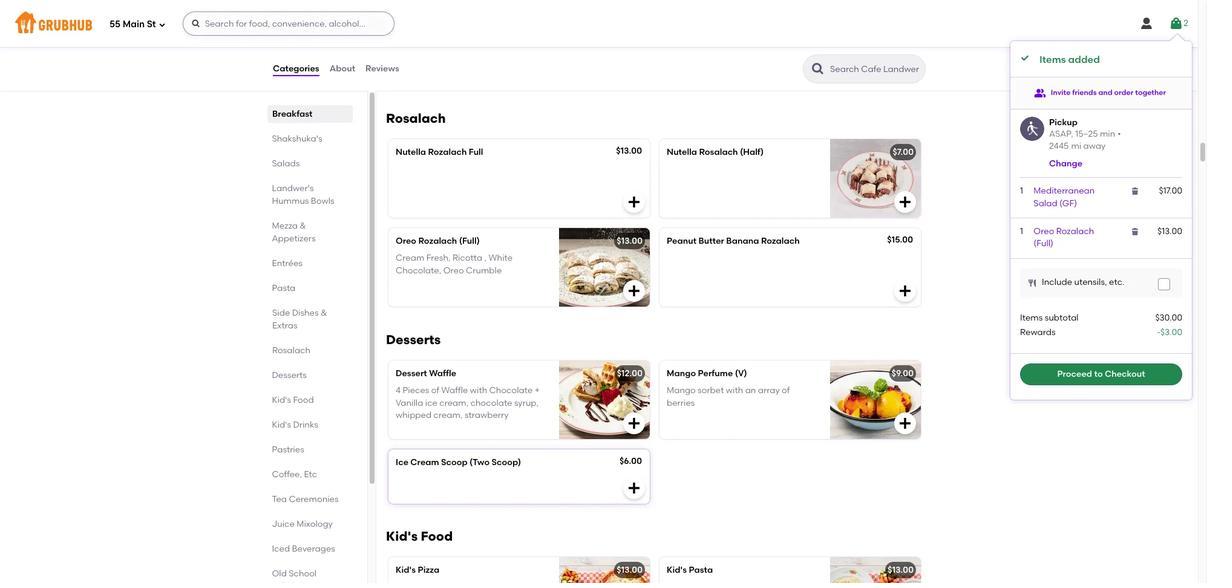 Task type: locate. For each thing, give the bounding box(es) containing it.
together
[[1135, 88, 1166, 97]]

1 horizontal spatial rosalach
[[386, 111, 446, 126]]

0 horizontal spatial pasta
[[272, 283, 296, 293]]

& inside mezza & appetizers
[[300, 221, 306, 231]]

•
[[1118, 129, 1121, 139]]

2 of from the left
[[782, 386, 790, 396]]

waffle
[[429, 369, 456, 379], [441, 386, 468, 396]]

items subtotal
[[1020, 313, 1079, 323]]

kid's food inside kid's food tab
[[272, 395, 314, 405]]

1 left mediterranean
[[1020, 186, 1023, 196]]

2 with from the left
[[726, 386, 743, 396]]

berries
[[667, 398, 695, 408]]

$13.00 for kid's pizza image
[[617, 565, 643, 576]]

rozalach
[[428, 147, 467, 157], [1056, 226, 1094, 237], [418, 236, 457, 246], [761, 236, 800, 246]]

min
[[1100, 129, 1115, 139]]

waffle down dessert waffle
[[441, 386, 468, 396]]

with up the chocolate
[[470, 386, 487, 396]]

drinks
[[293, 420, 318, 430]]

$30.00
[[1156, 313, 1182, 323]]

1 vertical spatial food
[[421, 529, 453, 544]]

with left an
[[726, 386, 743, 396]]

oreo inside cream fresh, ricotta , white chocolate, oreo crumble
[[443, 265, 464, 276]]

&
[[300, 221, 306, 231], [321, 308, 327, 318]]

oreo rozalach (full) image
[[559, 228, 650, 307]]

peanut
[[667, 236, 697, 246]]

syrup,
[[514, 398, 539, 408]]

1 mango from the top
[[667, 369, 696, 379]]

oreo rozalach (full)
[[1034, 226, 1094, 249], [396, 236, 480, 246]]

1 vertical spatial kid's food
[[386, 529, 453, 544]]

salads
[[272, 159, 300, 169]]

pickup asap, 15–25 min • 2445 mi away
[[1049, 117, 1121, 152]]

rozalach up fresh,
[[418, 236, 457, 246]]

1 horizontal spatial &
[[321, 308, 327, 318]]

kid's food up kid's drinks
[[272, 395, 314, 405]]

oreo rozalach (full) down (gf)
[[1034, 226, 1094, 249]]

0 vertical spatial food
[[293, 395, 314, 405]]

0 vertical spatial mango
[[667, 369, 696, 379]]

2 mango from the top
[[667, 386, 696, 396]]

checkout
[[1105, 369, 1145, 379]]

rosalach up nutella rozalach full
[[386, 111, 446, 126]]

cream
[[396, 253, 424, 263], [411, 458, 439, 468]]

1 horizontal spatial with
[[726, 386, 743, 396]]

items left added
[[1040, 54, 1066, 65]]

food up 'pizza'
[[421, 529, 453, 544]]

rosalach left (half) on the top
[[699, 147, 738, 157]]

mediterranean salad (gf) link
[[1034, 186, 1095, 209]]

nutella rosalach (half) image
[[830, 139, 921, 218]]

0 vertical spatial desserts
[[386, 332, 441, 347]]

(full) inside oreo rozalach (full)
[[1034, 239, 1054, 249]]

0 horizontal spatial rosalach
[[272, 346, 310, 356]]

food inside tab
[[293, 395, 314, 405]]

of inside mango sorbet with an array of berries
[[782, 386, 790, 396]]

1 vertical spatial 1
[[1020, 226, 1023, 237]]

cream, right ice
[[440, 398, 469, 408]]

2445
[[1049, 141, 1069, 152]]

0 horizontal spatial kid's food
[[272, 395, 314, 405]]

dessert waffle image
[[559, 361, 650, 439]]

1 vertical spatial desserts
[[272, 370, 307, 381]]

kid's pasta image
[[830, 557, 921, 583]]

juice mixology tab
[[272, 518, 348, 531]]

svg image inside items added tooltip
[[1161, 281, 1168, 288]]

svg image
[[1140, 16, 1154, 31], [1169, 16, 1184, 31], [191, 19, 201, 28], [158, 21, 166, 28], [627, 195, 641, 209], [898, 195, 913, 209], [1161, 281, 1168, 288], [898, 284, 913, 298], [627, 416, 641, 431], [898, 416, 913, 431]]

1 for mediterranean
[[1020, 186, 1023, 196]]

2 horizontal spatial oreo
[[1034, 226, 1054, 237]]

oreo rozalach (full) link
[[1034, 226, 1094, 249]]

2
[[1184, 18, 1189, 28]]

items up rewards
[[1020, 313, 1043, 323]]

oreo rozalach (full) up fresh,
[[396, 236, 480, 246]]

0 horizontal spatial nutella
[[396, 147, 426, 157]]

invite friends and order together
[[1051, 88, 1166, 97]]

0 horizontal spatial of
[[431, 386, 439, 396]]

waffle right dessert
[[429, 369, 456, 379]]

1 vertical spatial waffle
[[441, 386, 468, 396]]

about
[[330, 63, 355, 74]]

svg image
[[1020, 53, 1030, 63], [898, 62, 913, 77], [1131, 187, 1140, 196], [1131, 227, 1140, 237], [1028, 278, 1037, 288], [627, 284, 641, 298], [627, 481, 641, 496]]

0 vertical spatial items
[[1040, 54, 1066, 65]]

cream right 'ice'
[[411, 458, 439, 468]]

desserts up dessert
[[386, 332, 441, 347]]

and
[[1099, 88, 1113, 97]]

1 horizontal spatial nutella
[[667, 147, 697, 157]]

two eggs image
[[559, 7, 650, 85]]

proceed
[[1057, 369, 1092, 379]]

items for items subtotal
[[1020, 313, 1043, 323]]

nutella
[[396, 147, 426, 157], [667, 147, 697, 157]]

1 horizontal spatial of
[[782, 386, 790, 396]]

proceed to checkout button
[[1020, 364, 1182, 386]]

1 vertical spatial mango
[[667, 386, 696, 396]]

kid's drinks
[[272, 420, 318, 430]]

of right array
[[782, 386, 790, 396]]

1 horizontal spatial kid's food
[[386, 529, 453, 544]]

mango inside mango sorbet with an array of berries
[[667, 386, 696, 396]]

(half)
[[740, 147, 764, 157]]

0 horizontal spatial &
[[300, 221, 306, 231]]

1 1 from the top
[[1020, 186, 1023, 196]]

away
[[1084, 141, 1106, 152]]

cream, down ice
[[434, 410, 463, 421]]

0 horizontal spatial (full)
[[459, 236, 480, 246]]

three eggs image
[[830, 7, 921, 85]]

4
[[396, 386, 401, 396]]

rozalach down (gf)
[[1056, 226, 1094, 237]]

scoop)
[[492, 458, 521, 468]]

$3.00
[[1161, 327, 1182, 338]]

of inside the "4 pieces of waffle with chocolate + vanilla ice cream, chocolate syrup, whipped cream, strawberry"
[[431, 386, 439, 396]]

1 with from the left
[[470, 386, 487, 396]]

mediterranean salad (gf)
[[1034, 186, 1095, 209]]

items added tooltip
[[1011, 34, 1192, 400]]

0 vertical spatial cream
[[396, 253, 424, 263]]

white
[[489, 253, 513, 263]]

kid's food up kid's pizza
[[386, 529, 453, 544]]

mixology
[[297, 519, 333, 530]]

1 nutella from the left
[[396, 147, 426, 157]]

shakshuka's tab
[[272, 133, 348, 145]]

1 for oreo
[[1020, 226, 1023, 237]]

2 vertical spatial rosalach
[[272, 346, 310, 356]]

1 vertical spatial &
[[321, 308, 327, 318]]

with
[[470, 386, 487, 396], [726, 386, 743, 396]]

0 vertical spatial kid's food
[[272, 395, 314, 405]]

food
[[293, 395, 314, 405], [421, 529, 453, 544]]

juice
[[272, 519, 295, 530]]

1
[[1020, 186, 1023, 196], [1020, 226, 1023, 237]]

1 horizontal spatial desserts
[[386, 332, 441, 347]]

full
[[469, 147, 483, 157]]

0 vertical spatial 1
[[1020, 186, 1023, 196]]

proceed to checkout
[[1057, 369, 1145, 379]]

1 vertical spatial items
[[1020, 313, 1043, 323]]

2 1 from the top
[[1020, 226, 1023, 237]]

bowls
[[311, 196, 335, 206]]

desserts inside desserts tab
[[272, 370, 307, 381]]

1 of from the left
[[431, 386, 439, 396]]

(full) down salad on the right top of page
[[1034, 239, 1054, 249]]

1 horizontal spatial (full)
[[1034, 239, 1054, 249]]

1 vertical spatial pasta
[[689, 565, 713, 576]]

$13.00 inside items added tooltip
[[1158, 226, 1182, 237]]

rosalach inside tab
[[272, 346, 310, 356]]

chocolate,
[[396, 265, 441, 276]]

people icon image
[[1034, 87, 1046, 99]]

cream,
[[440, 398, 469, 408], [434, 410, 463, 421]]

0 horizontal spatial with
[[470, 386, 487, 396]]

$13.00
[[616, 146, 642, 156], [1158, 226, 1182, 237], [617, 236, 643, 246], [617, 565, 643, 576], [888, 565, 914, 576]]

& right the dishes on the bottom of the page
[[321, 308, 327, 318]]

(v)
[[735, 369, 747, 379]]

salad
[[1034, 198, 1058, 209]]

0 vertical spatial rosalach
[[386, 111, 446, 126]]

side
[[272, 308, 290, 318]]

Search for food, convenience, alcohol... search field
[[183, 11, 394, 36]]

kid's pizza
[[396, 565, 440, 576]]

landwer's hummus bowls tab
[[272, 182, 348, 208]]

2 nutella from the left
[[667, 147, 697, 157]]

oreo down ricotta
[[443, 265, 464, 276]]

iced beverages tab
[[272, 543, 348, 556]]

15–25
[[1075, 129, 1098, 139]]

1 horizontal spatial oreo
[[443, 265, 464, 276]]

0 horizontal spatial desserts
[[272, 370, 307, 381]]

-
[[1157, 327, 1161, 338]]

of
[[431, 386, 439, 396], [782, 386, 790, 396]]

0 horizontal spatial food
[[293, 395, 314, 405]]

kid's
[[272, 395, 291, 405], [272, 420, 291, 430], [386, 529, 418, 544], [396, 565, 416, 576], [667, 565, 687, 576]]

(full) up ricotta
[[459, 236, 480, 246]]

0 horizontal spatial oreo
[[396, 236, 416, 246]]

dessert
[[396, 369, 427, 379]]

items
[[1040, 54, 1066, 65], [1020, 313, 1043, 323]]

coffee, etc tab
[[272, 468, 348, 481]]

oreo down salad on the right top of page
[[1034, 226, 1054, 237]]

items for items added
[[1040, 54, 1066, 65]]

nutella for nutella rosalach (half)
[[667, 147, 697, 157]]

eggs
[[415, 15, 435, 25]]

rozalach left the full
[[428, 147, 467, 157]]

oreo up the chocolate, at the left top
[[396, 236, 416, 246]]

oreo
[[1034, 226, 1054, 237], [396, 236, 416, 246], [443, 265, 464, 276]]

array
[[758, 386, 780, 396]]

1 left oreo rozalach (full) link
[[1020, 226, 1023, 237]]

pasta
[[272, 283, 296, 293], [689, 565, 713, 576]]

cream up the chocolate, at the left top
[[396, 253, 424, 263]]

mezza
[[272, 221, 298, 231]]

change button
[[1049, 158, 1083, 170]]

items added
[[1040, 54, 1100, 65]]

desserts down the rosalach tab
[[272, 370, 307, 381]]

mezza & appetizers
[[272, 221, 316, 244]]

,
[[484, 253, 487, 263]]

mango
[[667, 369, 696, 379], [667, 386, 696, 396]]

kid's drinks tab
[[272, 419, 348, 431]]

1 horizontal spatial food
[[421, 529, 453, 544]]

& up appetizers
[[300, 221, 306, 231]]

iced beverages
[[272, 544, 335, 554]]

0 vertical spatial &
[[300, 221, 306, 231]]

rosalach down 'extras'
[[272, 346, 310, 356]]

with inside mango sorbet with an array of berries
[[726, 386, 743, 396]]

1 horizontal spatial oreo rozalach (full)
[[1034, 226, 1094, 249]]

cream fresh, ricotta , white chocolate, oreo crumble
[[396, 253, 513, 276]]

butter
[[699, 236, 724, 246]]

pastries tab
[[272, 444, 348, 456]]

an
[[745, 386, 756, 396]]

coffee, etc
[[272, 470, 317, 480]]

1 vertical spatial rosalach
[[699, 147, 738, 157]]

0 vertical spatial pasta
[[272, 283, 296, 293]]

two eggs button
[[389, 7, 650, 85]]

old school milkshakes tab
[[272, 568, 348, 583]]

food up the drinks
[[293, 395, 314, 405]]

salads tab
[[272, 157, 348, 170]]

of up ice
[[431, 386, 439, 396]]



Task type: vqa. For each thing, say whether or not it's contained in the screenshot.
items subtotal
yes



Task type: describe. For each thing, give the bounding box(es) containing it.
2 horizontal spatial rosalach
[[699, 147, 738, 157]]

main navigation navigation
[[0, 0, 1198, 47]]

milkshakes
[[272, 582, 316, 583]]

$15.00
[[887, 235, 913, 245]]

(gf)
[[1060, 198, 1077, 209]]

mango perfume (v)
[[667, 369, 747, 379]]

breakfast tab
[[272, 108, 348, 120]]

landwer's
[[272, 183, 314, 194]]

reviews
[[366, 63, 399, 74]]

1 vertical spatial cream,
[[434, 410, 463, 421]]

whipped
[[396, 410, 432, 421]]

crumble
[[466, 265, 502, 276]]

hummus
[[272, 196, 309, 206]]

$13.00 for kid's pasta image
[[888, 565, 914, 576]]

invite friends and order together button
[[1034, 82, 1166, 104]]

1 vertical spatial cream
[[411, 458, 439, 468]]

utensils,
[[1074, 277, 1107, 288]]

pasta inside pasta tab
[[272, 283, 296, 293]]

change
[[1049, 159, 1083, 169]]

beverages
[[292, 544, 335, 554]]

desserts tab
[[272, 369, 348, 382]]

rewards
[[1020, 327, 1056, 338]]

dessert waffle
[[396, 369, 456, 379]]

55 main st
[[110, 19, 156, 29]]

nutella rosalach (half)
[[667, 147, 764, 157]]

shakshuka's
[[272, 134, 323, 144]]

entrées
[[272, 258, 303, 269]]

strawberry
[[465, 410, 509, 421]]

vanilla
[[396, 398, 423, 408]]

0 horizontal spatial oreo rozalach (full)
[[396, 236, 480, 246]]

with inside the "4 pieces of waffle with chocolate + vanilla ice cream, chocolate syrup, whipped cream, strawberry"
[[470, 386, 487, 396]]

coffee,
[[272, 470, 302, 480]]

1 horizontal spatial pasta
[[689, 565, 713, 576]]

4 pieces of waffle with chocolate + vanilla ice cream, chocolate syrup, whipped cream, strawberry
[[396, 386, 540, 421]]

ricotta
[[453, 253, 482, 263]]

rozalach right banana
[[761, 236, 800, 246]]

Search Cafe Landwer search field
[[829, 64, 922, 75]]

pickup
[[1049, 117, 1078, 127]]

& inside side dishes & extras
[[321, 308, 327, 318]]

extras
[[272, 321, 297, 331]]

order
[[1114, 88, 1134, 97]]

ice
[[425, 398, 437, 408]]

pasta tab
[[272, 282, 348, 295]]

two
[[396, 15, 413, 25]]

scoop
[[441, 458, 468, 468]]

mediterranean
[[1034, 186, 1095, 196]]

tea ceremonies
[[272, 494, 339, 505]]

mezza & appetizers tab
[[272, 220, 348, 245]]

0 vertical spatial cream,
[[440, 398, 469, 408]]

include utensils, etc.
[[1042, 277, 1125, 288]]

to
[[1094, 369, 1103, 379]]

svg image inside 2 button
[[1169, 16, 1184, 31]]

appetizers
[[272, 234, 316, 244]]

oreo rozalach (full) inside items added tooltip
[[1034, 226, 1094, 249]]

mango perfume (v) image
[[830, 361, 921, 439]]

pizza
[[418, 565, 440, 576]]

dishes
[[292, 308, 319, 318]]

school
[[289, 569, 317, 579]]

search icon image
[[811, 62, 825, 76]]

rozalach inside oreo rozalach (full)
[[1056, 226, 1094, 237]]

ceremonies
[[289, 494, 339, 505]]

kid's pizza image
[[559, 557, 650, 583]]

old
[[272, 569, 287, 579]]

asap,
[[1049, 129, 1073, 139]]

0 vertical spatial waffle
[[429, 369, 456, 379]]

chocolate
[[489, 386, 533, 396]]

waffle inside the "4 pieces of waffle with chocolate + vanilla ice cream, chocolate syrup, whipped cream, strawberry"
[[441, 386, 468, 396]]

cream inside cream fresh, ricotta , white chocolate, oreo crumble
[[396, 253, 424, 263]]

pastries
[[272, 445, 305, 455]]

side dishes & extras tab
[[272, 307, 348, 332]]

st
[[147, 19, 156, 29]]

pickup icon image
[[1020, 117, 1044, 141]]

+
[[535, 386, 540, 396]]

pieces
[[403, 386, 429, 396]]

juice mixology
[[272, 519, 333, 530]]

tea ceremonies tab
[[272, 493, 348, 506]]

mango for mango perfume (v)
[[667, 369, 696, 379]]

$13.00 for oreo rozalach (full) image
[[617, 236, 643, 246]]

tea
[[272, 494, 287, 505]]

added
[[1068, 54, 1100, 65]]

etc
[[304, 470, 317, 480]]

etc.
[[1109, 277, 1125, 288]]

mango for mango sorbet with an array of berries
[[667, 386, 696, 396]]

categories
[[273, 63, 319, 74]]

kid's pasta
[[667, 565, 713, 576]]

entrées tab
[[272, 257, 348, 270]]

reviews button
[[365, 47, 400, 91]]

$17.00
[[1159, 186, 1182, 196]]

perfume
[[698, 369, 733, 379]]

nutella for nutella rozalach full
[[396, 147, 426, 157]]

subtotal
[[1045, 313, 1079, 323]]

mango sorbet with an array of berries
[[667, 386, 790, 408]]

$12.00
[[617, 369, 643, 379]]

nutella rozalach full
[[396, 147, 483, 157]]

rosalach tab
[[272, 344, 348, 357]]

include
[[1042, 277, 1072, 288]]

55
[[110, 19, 120, 29]]

ice
[[396, 458, 408, 468]]

banana
[[726, 236, 759, 246]]

kid's food tab
[[272, 394, 348, 407]]

oreo inside oreo rozalach (full)
[[1034, 226, 1054, 237]]

categories button
[[272, 47, 320, 91]]

$9.00
[[892, 369, 914, 379]]



